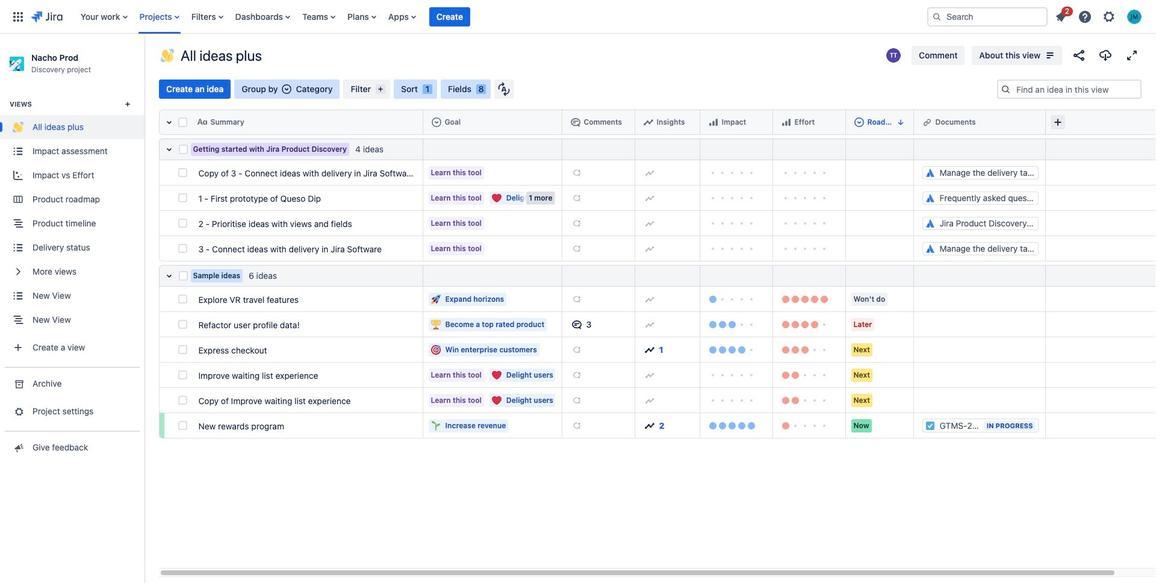 Task type: locate. For each thing, give the bounding box(es) containing it.
jira product discovery navigation element
[[0, 34, 145, 583]]

impact image
[[709, 117, 719, 127]]

:trophy: image
[[431, 320, 441, 329]]

2 insights image from the top
[[645, 421, 655, 431]]

comments image
[[571, 117, 581, 127]]

expand image
[[1126, 48, 1140, 63]]

jira image
[[31, 9, 63, 24], [31, 9, 63, 24]]

goal image
[[432, 117, 441, 127]]

:seedling: image
[[431, 421, 441, 431]]

add image
[[645, 168, 655, 177], [572, 218, 582, 228], [572, 244, 582, 253], [572, 244, 582, 253], [572, 345, 582, 355], [572, 370, 582, 380], [572, 370, 582, 380], [572, 396, 582, 405], [572, 421, 582, 431]]

group
[[0, 85, 145, 367]]

search image
[[933, 12, 942, 21]]

1 insights image from the top
[[645, 345, 655, 355]]

settings image
[[1103, 9, 1117, 24]]

effort image
[[782, 117, 791, 127]]

:wave: image
[[161, 49, 174, 62], [13, 122, 24, 133], [13, 122, 24, 133]]

:dart: image
[[431, 345, 441, 355]]

banner
[[0, 0, 1157, 34]]

insights image
[[645, 345, 655, 355], [645, 421, 655, 431]]

add image
[[572, 168, 582, 177], [572, 168, 582, 177], [572, 193, 582, 203], [572, 193, 582, 203], [645, 193, 655, 203], [572, 218, 582, 228], [645, 218, 655, 228], [645, 244, 655, 253], [572, 294, 582, 304], [572, 294, 582, 304], [645, 294, 655, 304], [645, 320, 655, 329], [572, 345, 582, 355], [645, 370, 655, 380], [572, 396, 582, 405], [645, 396, 655, 405], [572, 421, 582, 431]]

autosave is enabled image
[[498, 82, 510, 96]]

1 horizontal spatial list
[[1051, 5, 1150, 27]]

share image
[[1073, 48, 1087, 63]]

list item
[[430, 0, 471, 33], [1051, 5, 1074, 26]]

cell
[[424, 110, 563, 135], [563, 110, 636, 135], [636, 110, 701, 135], [701, 110, 774, 135], [774, 110, 847, 135], [847, 110, 915, 135], [915, 110, 1047, 135], [1047, 110, 1157, 135], [1047, 139, 1157, 160], [1047, 160, 1157, 186], [847, 186, 915, 211], [1047, 186, 1157, 211], [847, 211, 915, 236], [1047, 211, 1157, 236], [847, 236, 915, 262], [1047, 236, 1157, 262], [915, 287, 1047, 312], [1047, 287, 1157, 312], [915, 312, 1047, 337], [1047, 312, 1157, 337], [915, 337, 1047, 363], [1047, 337, 1157, 363], [915, 363, 1047, 388], [1047, 363, 1157, 388], [915, 388, 1047, 413], [1047, 388, 1157, 413], [1047, 413, 1157, 439]]

summary image
[[197, 117, 207, 127]]

:heart: image
[[492, 370, 502, 380], [492, 396, 502, 405], [492, 396, 502, 405]]

single select dropdown image
[[282, 84, 291, 94]]

list
[[75, 0, 918, 33], [1051, 5, 1150, 27]]

primary element
[[7, 0, 918, 33]]

0 vertical spatial insights image
[[645, 345, 655, 355]]

None search field
[[928, 7, 1048, 26]]

0 horizontal spatial list
[[75, 0, 918, 33]]

:heart: image
[[492, 193, 502, 203], [492, 193, 502, 203], [492, 370, 502, 380]]

insights image for :dart: image
[[645, 345, 655, 355]]

your profile and settings image
[[1128, 9, 1142, 24]]

1 vertical spatial insights image
[[645, 421, 655, 431]]



Task type: vqa. For each thing, say whether or not it's contained in the screenshot.
right list
yes



Task type: describe. For each thing, give the bounding box(es) containing it.
roadmap image
[[855, 117, 864, 127]]

Search field
[[928, 7, 1048, 26]]

polaris common.ui.field config.add.add more.icon image
[[1051, 115, 1066, 130]]

insights image
[[644, 117, 653, 127]]

export image
[[1099, 48, 1114, 63]]

feedback image
[[12, 442, 24, 454]]

:rocket: image
[[431, 294, 441, 304]]

show description image
[[1044, 48, 1058, 63]]

hyperlink image
[[923, 117, 932, 127]]

help image
[[1079, 9, 1093, 24]]

:wave: image
[[161, 49, 174, 62]]

:seedling: image
[[431, 421, 441, 431]]

1 horizontal spatial list item
[[1051, 5, 1074, 26]]

Find an idea in this view field
[[1014, 81, 1141, 98]]

current project sidebar image
[[131, 48, 158, 72]]

appswitcher icon image
[[11, 9, 25, 24]]

notifications image
[[1055, 9, 1069, 24]]

collapse all image
[[162, 115, 176, 130]]

comments image
[[572, 320, 582, 329]]

:rocket: image
[[431, 294, 441, 304]]

insights image for :seedling: image
[[645, 421, 655, 431]]

0 horizontal spatial list item
[[430, 0, 471, 33]]

:trophy: image
[[431, 320, 441, 329]]

header.desc image
[[896, 117, 906, 127]]

project settings image
[[12, 406, 24, 418]]

:dart: image
[[431, 345, 441, 355]]



